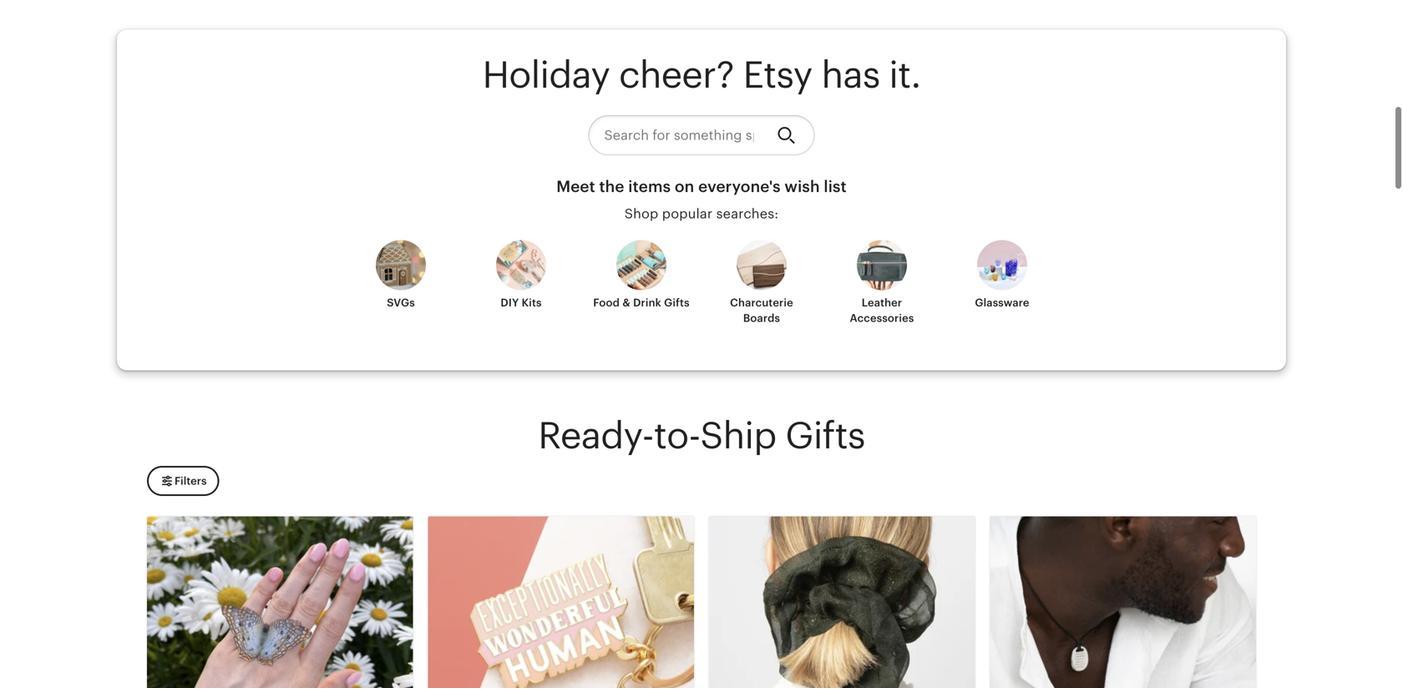 Task type: vqa. For each thing, say whether or not it's contained in the screenshot.
the
yes



Task type: locate. For each thing, give the bounding box(es) containing it.
0 vertical spatial gifts
[[664, 297, 690, 309]]

personalised men's silver quote necklace, engraved message necklace, song quote necklace, personalised man's necklace image
[[990, 517, 1256, 688]]

meet
[[557, 177, 595, 195]]

drink
[[633, 297, 662, 309]]

holiday
[[482, 54, 610, 96]]

everyone's
[[698, 177, 781, 195]]

1 vertical spatial gifts
[[785, 415, 865, 457]]

gifts
[[664, 297, 690, 309], [785, 415, 865, 457]]

food & drink gifts link
[[591, 240, 692, 324]]

wish
[[785, 177, 820, 195]]

has
[[821, 54, 880, 96]]

Search for something special text field
[[589, 115, 764, 155]]

&
[[623, 297, 631, 309]]

charcuterie boards
[[730, 297, 793, 324]]

accessories
[[850, 312, 914, 324]]

diy kits
[[501, 297, 542, 309]]

kits
[[522, 297, 542, 309]]

etsy
[[743, 54, 812, 96]]

popular
[[662, 206, 713, 221]]

gifts inside "food & drink gifts" link
[[664, 297, 690, 309]]

0 horizontal spatial gifts
[[664, 297, 690, 309]]

leather accessories
[[850, 297, 914, 324]]

boards
[[743, 312, 780, 324]]

on
[[675, 177, 695, 195]]

1 horizontal spatial gifts
[[785, 415, 865, 457]]

cheer?
[[619, 54, 734, 96]]

shop popular searches:
[[625, 206, 779, 221]]

None search field
[[589, 115, 815, 155]]

the
[[599, 177, 625, 195]]

food
[[593, 297, 620, 309]]

pastel blue butterfly ring, nature-inspired statement ring for nature lovers, cute gift for her, fun korean butterfly ring, tender blue ring image
[[147, 517, 413, 688]]

it.
[[889, 54, 921, 96]]

gifts for food & drink gifts
[[664, 297, 690, 309]]

holiday cheer? etsy has it.
[[482, 54, 921, 96]]

ready-to-ship gifts
[[538, 415, 865, 457]]



Task type: describe. For each thing, give the bounding box(es) containing it.
ready-
[[538, 415, 654, 457]]

svgs link
[[351, 240, 451, 324]]

items
[[628, 177, 671, 195]]

shop
[[625, 206, 659, 221]]

dark green silk organza scrunchie giant scrunchie 100% silk scrunchie hair accessories festive scrunchie gift christmas scrunchie gift image
[[709, 517, 975, 688]]

glassware link
[[952, 240, 1053, 324]]

diy
[[501, 297, 519, 309]]

food & drink gifts
[[593, 297, 690, 309]]

ship
[[700, 415, 776, 457]]

svgs
[[387, 297, 415, 309]]

searches:
[[716, 206, 779, 221]]

leather
[[862, 297, 902, 309]]

meet the items on everyone's wish list
[[557, 177, 847, 195]]

to-
[[654, 415, 700, 457]]

exceptionally wonderful human enamel keyring - keychain - positive post - enamel charm - enamel key chain - flair - gift for friend image
[[428, 517, 694, 688]]

charcuterie boards link
[[712, 240, 812, 326]]

list
[[824, 177, 847, 195]]

filters button
[[147, 466, 219, 496]]

filters
[[175, 475, 207, 488]]

leather accessories link
[[832, 240, 932, 326]]

glassware
[[975, 297, 1030, 309]]

charcuterie
[[730, 297, 793, 309]]

diy kits link
[[471, 240, 571, 324]]

gifts for ready-to-ship gifts
[[785, 415, 865, 457]]



